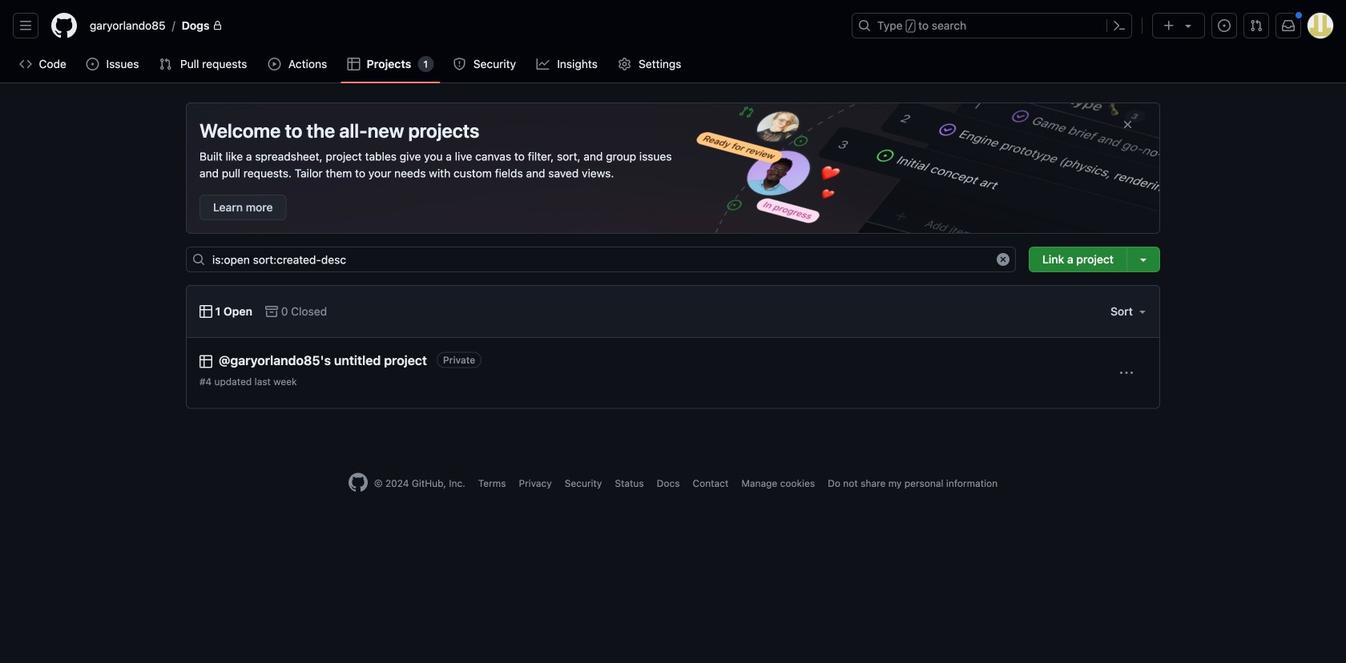 Task type: describe. For each thing, give the bounding box(es) containing it.
2 table image from the top
[[200, 356, 212, 368]]

gear image
[[619, 58, 631, 71]]

1 horizontal spatial homepage image
[[349, 474, 368, 493]]

git pull request image
[[1251, 19, 1264, 32]]

notifications image
[[1283, 19, 1296, 32]]

code image
[[19, 58, 32, 71]]

shield image
[[453, 58, 466, 71]]

lock image
[[213, 21, 223, 30]]

search image
[[192, 253, 205, 266]]

0 horizontal spatial homepage image
[[51, 13, 77, 38]]

close image
[[1122, 118, 1135, 131]]

0 horizontal spatial triangle down image
[[1137, 305, 1150, 318]]

table image
[[348, 58, 360, 71]]

plus image
[[1163, 19, 1176, 32]]

1 table image from the top
[[200, 305, 212, 318]]

0 vertical spatial triangle down image
[[1183, 19, 1195, 32]]



Task type: vqa. For each thing, say whether or not it's contained in the screenshot.
frequency
no



Task type: locate. For each thing, give the bounding box(es) containing it.
graph image
[[537, 58, 550, 71]]

0 vertical spatial table image
[[200, 305, 212, 318]]

1 vertical spatial triangle down image
[[1137, 305, 1150, 318]]

clear image
[[997, 253, 1010, 266]]

git pull request image
[[159, 58, 172, 71]]

archive image
[[265, 305, 278, 318]]

0 vertical spatial homepage image
[[51, 13, 77, 38]]

1 horizontal spatial issue opened image
[[1219, 19, 1231, 32]]

homepage image
[[51, 13, 77, 38], [349, 474, 368, 493]]

issue opened image left git pull request icon
[[1219, 19, 1231, 32]]

1 vertical spatial homepage image
[[349, 474, 368, 493]]

command palette image
[[1114, 19, 1126, 32]]

1 horizontal spatial triangle down image
[[1183, 19, 1195, 32]]

issue opened image for git pull request image
[[86, 58, 99, 71]]

0 vertical spatial issue opened image
[[1219, 19, 1231, 32]]

triangle down image
[[1183, 19, 1195, 32], [1137, 305, 1150, 318]]

1 vertical spatial issue opened image
[[86, 58, 99, 71]]

play image
[[268, 58, 281, 71]]

table image
[[200, 305, 212, 318], [200, 356, 212, 368]]

issue opened image right code 'icon' on the top of the page
[[86, 58, 99, 71]]

issue opened image for git pull request icon
[[1219, 19, 1231, 32]]

kebab horizontal image
[[1121, 367, 1134, 380]]

0 horizontal spatial issue opened image
[[86, 58, 99, 71]]

Search all projects text field
[[186, 247, 1017, 273]]

list
[[83, 13, 843, 38]]

1 vertical spatial table image
[[200, 356, 212, 368]]

issue opened image
[[1219, 19, 1231, 32], [86, 58, 99, 71]]



